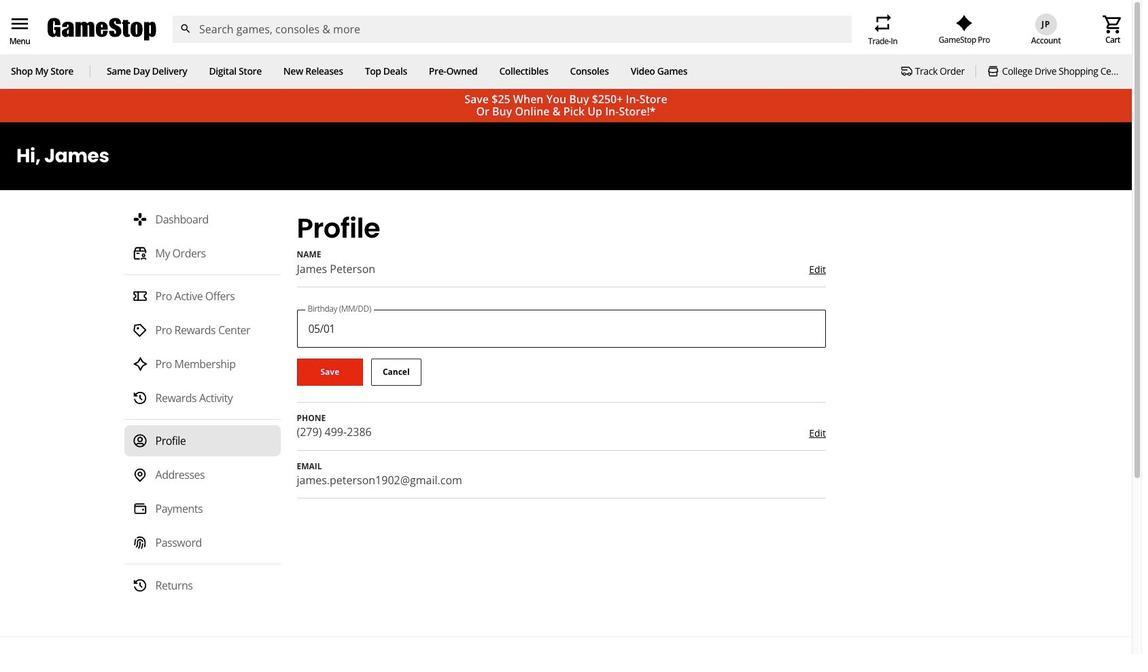 Task type: describe. For each thing, give the bounding box(es) containing it.
password icon image
[[132, 536, 147, 551]]

Search games, consoles & more search field
[[199, 16, 828, 43]]

returns icon image
[[132, 579, 147, 594]]

gamestop image
[[48, 16, 156, 42]]

gamestop pro icon image
[[956, 15, 973, 31]]

addresses icon image
[[132, 468, 147, 483]]



Task type: vqa. For each thing, say whether or not it's contained in the screenshot.
TEXT FIELD
yes



Task type: locate. For each thing, give the bounding box(es) containing it.
profile icon image
[[132, 434, 147, 449]]

pro rewards center icon image
[[132, 323, 147, 338]]

pro active offers icon image
[[132, 289, 147, 304]]

dashboard icon image
[[132, 212, 147, 227]]

rewards activity icon image
[[132, 391, 147, 406]]

payments icon image
[[132, 502, 147, 517]]

None text field
[[297, 310, 826, 348]]

my orders icon image
[[132, 246, 147, 261]]

pro membership icon image
[[132, 357, 147, 372]]

None search field
[[172, 16, 852, 43]]



